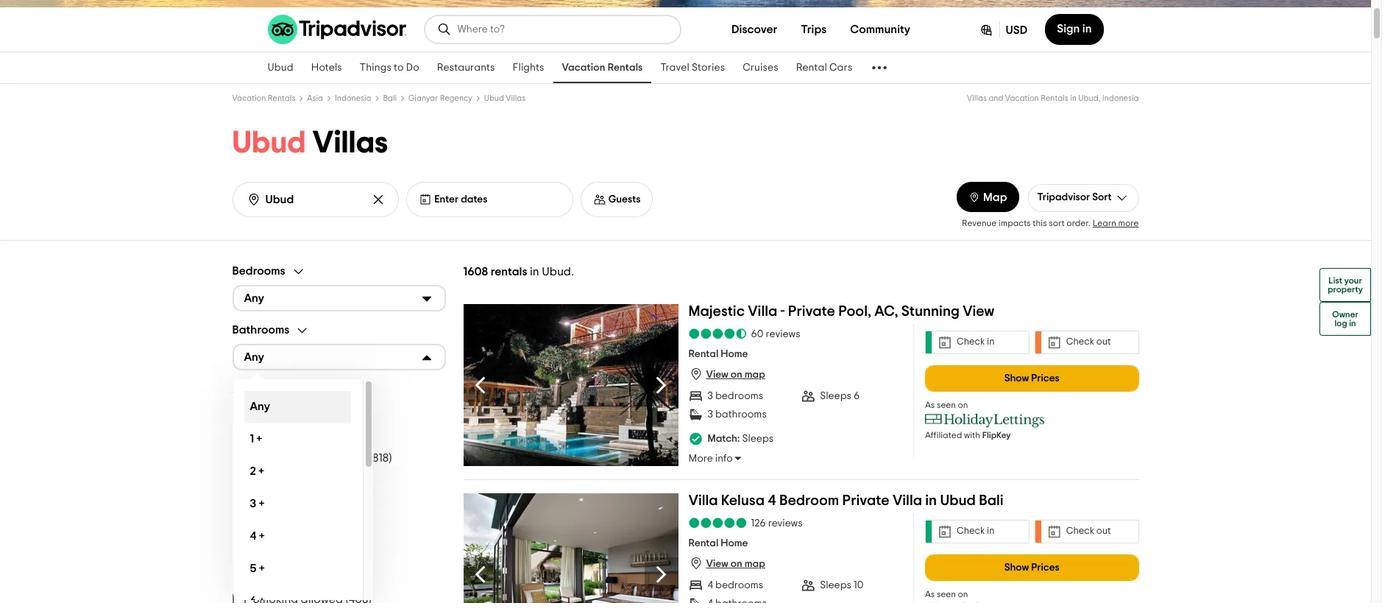 Task type: vqa. For each thing, say whether or not it's contained in the screenshot.
the "Villa"
yes



Task type: describe. For each thing, give the bounding box(es) containing it.
list your property button
[[1320, 268, 1372, 302]]

dates
[[461, 194, 488, 205]]

map for 4 bedrooms
[[745, 559, 766, 569]]

+ for 3 +
[[259, 498, 264, 510]]

sort
[[1049, 218, 1065, 227]]

affiliated
[[926, 430, 963, 439]]

1 indonesia from the left
[[335, 94, 372, 102]]

out for villa kelusa 4 bedroom private villa in ubud bali
[[1097, 526, 1111, 536]]

reviews for 126 reviews
[[768, 518, 803, 528]]

sleeps for 126 reviews
[[820, 580, 852, 590]]

all
[[263, 498, 276, 510]]

bathrooms
[[232, 324, 290, 336]]

any for any dropdown button
[[244, 351, 264, 363]]

things
[[360, 63, 392, 73]]

show all
[[232, 498, 276, 510]]

2
[[250, 465, 256, 477]]

6
[[854, 391, 860, 401]]

your
[[1345, 276, 1363, 285]]

or
[[298, 408, 309, 419]]

enter
[[435, 194, 459, 205]]

rentals
[[491, 265, 528, 277]]

126 reviews
[[751, 518, 803, 528]]

discover button
[[720, 15, 790, 44]]

hotels
[[311, 63, 342, 73]]

majestic villa - private pool, ac, stunning view link
[[689, 304, 995, 324]]

ubud right regency
[[484, 94, 504, 102]]

0 horizontal spatial villa
[[689, 493, 718, 508]]

3 for 3 bedrooms
[[708, 391, 713, 401]]

community button
[[839, 15, 923, 44]]

restaurants
[[437, 63, 495, 73]]

1 horizontal spatial villas
[[506, 94, 526, 102]]

group containing bathrooms
[[232, 323, 446, 603]]

0 horizontal spatial private
[[788, 304, 836, 318]]

show prices button for majestic villa - private pool, ac, stunning view
[[926, 365, 1139, 391]]

2 vertical spatial any
[[250, 401, 270, 412]]

asia
[[307, 94, 323, 102]]

villas and vacation rentals in ubud, indonesia
[[968, 94, 1139, 102]]

majestic villa - private pool, ac, stunning view, vacation rental in ubud image
[[464, 304, 679, 466]]

view for 126 reviews
[[706, 559, 729, 569]]

to
[[394, 63, 404, 73]]

vacation for the topmost vacation rentals link
[[562, 63, 606, 73]]

1
[[250, 433, 254, 445]]

reviews for 60 reviews
[[766, 329, 801, 339]]

group containing bedrooms
[[232, 264, 446, 311]]

internet or wifi (1390)
[[253, 408, 364, 419]]

search image
[[246, 192, 261, 207]]

sleeps 6
[[820, 391, 860, 401]]

show all button
[[232, 497, 276, 511]]

search image
[[437, 22, 452, 37]]

show prices for majestic villa - private pool, ac, stunning view
[[1005, 373, 1060, 383]]

property
[[1328, 285, 1364, 293]]

rental cars link
[[788, 52, 862, 83]]

check in for view
[[957, 337, 995, 347]]

out for majestic villa - private pool, ac, stunning view
[[1097, 337, 1111, 347]]

info
[[716, 454, 733, 464]]

+ for 2 +
[[259, 465, 264, 477]]

majestic
[[689, 304, 745, 318]]

majestic villa - private pool, ac, stunning view
[[689, 304, 995, 318]]

learn more link
[[1093, 218, 1139, 227]]

order.
[[1067, 218, 1091, 227]]

1 vertical spatial vacation rentals link
[[232, 94, 296, 102]]

usd
[[1006, 24, 1028, 36]]

rental cars
[[796, 63, 853, 73]]

ubud villas link
[[484, 94, 526, 102]]

access
[[283, 571, 322, 583]]

travel stories link
[[652, 52, 734, 83]]

0 vertical spatial vacation rentals link
[[553, 52, 652, 83]]

sort
[[1093, 192, 1112, 202]]

+ for 4 +
[[259, 530, 265, 542]]

regency
[[440, 94, 473, 102]]

3 bedrooms
[[708, 391, 764, 401]]

match: sleeps
[[708, 434, 774, 444]]

travel stories
[[661, 63, 725, 73]]

(1271)
[[343, 430, 369, 441]]

community
[[851, 24, 911, 35]]

all pools (708)
[[253, 474, 327, 486]]

bedrooms for 3 bedrooms
[[716, 391, 764, 401]]

pools
[[269, 474, 299, 486]]

tripadvisor sort button
[[1028, 184, 1139, 212]]

show for villa kelusa 4 bedroom private villa in ubud bali
[[1005, 562, 1030, 573]]

this
[[1033, 218, 1047, 227]]

menu containing internet or wifi (1390)
[[232, 402, 446, 491]]

3 for 3 bathrooms
[[708, 409, 713, 420]]

holidaylettings.com logo image
[[926, 413, 1045, 427]]

show for majestic villa - private pool, ac, stunning view
[[1005, 373, 1030, 383]]

rental home for 60 reviews
[[689, 349, 748, 359]]

gianyar regency
[[409, 94, 473, 102]]

bedrooms
[[232, 265, 285, 277]]

sign in link
[[1046, 14, 1104, 45]]

asia link
[[307, 94, 323, 102]]

list
[[1329, 276, 1343, 285]]

ubud link
[[259, 52, 302, 83]]

villa kelusa 4 bedroom private villa in ubud bali link
[[689, 493, 1004, 514]]

1608
[[464, 265, 488, 277]]

owner
[[1333, 310, 1359, 318]]

view on map button for 3
[[689, 367, 766, 382]]

+ for 5 +
[[259, 563, 265, 574]]

4 for 4 +
[[250, 530, 257, 542]]

0 horizontal spatial villas
[[313, 127, 388, 158]]

wifi
[[312, 408, 331, 419]]

map button
[[957, 182, 1019, 212]]

view on map for 3
[[706, 370, 766, 380]]

indonesia link
[[335, 94, 372, 102]]

air conditioning (1271)
[[253, 430, 369, 441]]

bedrooms for 4 bedrooms
[[716, 580, 764, 590]]

stories
[[692, 63, 725, 73]]

check out for villa kelusa 4 bedroom private villa in ubud bali
[[1067, 526, 1111, 536]]

check out for majestic villa - private pool, ac, stunning view
[[1067, 337, 1111, 347]]

home for 126 reviews
[[721, 538, 748, 549]]

elder
[[253, 571, 281, 583]]

any button
[[232, 344, 446, 370]]

ubud left hotels link
[[268, 63, 294, 73]]

1 horizontal spatial private
[[843, 493, 890, 508]]

villa kelusa 4 bedroom private villa in ubud bali , vacation rental in ubud image
[[464, 493, 679, 603]]

sign in
[[1058, 23, 1092, 35]]

1 horizontal spatial villa
[[748, 304, 778, 318]]

1 vertical spatial sleeps
[[743, 434, 774, 444]]

cars
[[830, 63, 853, 73]]

1 vertical spatial vacation rentals
[[232, 94, 296, 102]]

trips
[[801, 24, 827, 35]]

2 as from the top
[[926, 589, 935, 598]]

home for 60 reviews
[[721, 349, 748, 359]]

learn
[[1093, 218, 1117, 227]]

sign
[[1058, 23, 1080, 35]]

hotels link
[[302, 52, 351, 83]]

5
[[250, 563, 257, 574]]

-
[[781, 304, 785, 318]]

0 horizontal spatial rentals
[[268, 94, 296, 102]]



Task type: locate. For each thing, give the bounding box(es) containing it.
bali
[[383, 94, 397, 102], [979, 493, 1004, 508]]

1 vertical spatial rental
[[689, 349, 719, 359]]

1 vertical spatial reviews
[[768, 518, 803, 528]]

vacation right and
[[1006, 94, 1039, 102]]

out
[[1097, 337, 1111, 347], [1097, 526, 1111, 536]]

sleeps left 6
[[820, 391, 852, 401]]

menu
[[232, 402, 446, 491]]

2 prices from the top
[[1032, 562, 1060, 573]]

home
[[721, 349, 748, 359], [721, 538, 748, 549]]

sleeps down bathrooms
[[743, 434, 774, 444]]

prices for villa kelusa 4 bedroom private villa in ubud bali
[[1032, 562, 1060, 573]]

guests
[[609, 194, 641, 205]]

2 vertical spatial rental
[[689, 538, 719, 549]]

flights link
[[504, 52, 553, 83]]

prices
[[1032, 373, 1060, 383], [1032, 562, 1060, 573]]

0 horizontal spatial bali
[[383, 94, 397, 102]]

1 show prices button from the top
[[926, 365, 1139, 391]]

0 vertical spatial 3
[[708, 391, 713, 401]]

2 view on map from the top
[[706, 559, 766, 569]]

view on map up 4 bedrooms
[[706, 559, 766, 569]]

ubud.
[[542, 265, 574, 277]]

rentals left ubud,
[[1041, 94, 1069, 102]]

sleeps left 10 at bottom right
[[820, 580, 852, 590]]

bedrooms down 126
[[716, 580, 764, 590]]

2 vertical spatial 4
[[708, 580, 713, 590]]

bali down things to do
[[383, 94, 397, 102]]

0 vertical spatial view
[[963, 304, 995, 318]]

air
[[253, 430, 268, 441]]

rental home for 126 reviews
[[689, 538, 748, 549]]

with
[[965, 430, 981, 439]]

1 vertical spatial show
[[232, 498, 261, 510]]

1 vertical spatial bedrooms
[[716, 580, 764, 590]]

0 vertical spatial as
[[926, 400, 935, 409]]

view on map for 4
[[706, 559, 766, 569]]

check in
[[957, 337, 995, 347], [957, 526, 995, 536]]

1 out from the top
[[1097, 337, 1111, 347]]

1 view on map from the top
[[706, 370, 766, 380]]

1 vertical spatial bali
[[979, 493, 1004, 508]]

cruises link
[[734, 52, 788, 83]]

internet
[[253, 408, 295, 419]]

0 horizontal spatial indonesia
[[335, 94, 372, 102]]

2 view on map button from the top
[[689, 556, 766, 571]]

0 horizontal spatial vacation rentals
[[232, 94, 296, 102]]

3 up 3 bathrooms on the bottom right
[[708, 391, 713, 401]]

rental home down majestic
[[689, 349, 748, 359]]

villas down flights link
[[506, 94, 526, 102]]

vacation rentals link down ubud link
[[232, 94, 296, 102]]

bali down flipkey
[[979, 493, 1004, 508]]

show
[[1005, 373, 1030, 383], [232, 498, 261, 510], [1005, 562, 1030, 573]]

elder access (711) menu
[[232, 544, 446, 603]]

as up the affiliated
[[926, 400, 935, 409]]

+
[[257, 433, 262, 445], [259, 465, 264, 477], [259, 498, 264, 510], [259, 530, 265, 542], [259, 563, 265, 574]]

2 seen from the top
[[937, 589, 956, 598]]

prices for majestic villa - private pool, ac, stunning view
[[1032, 373, 1060, 383]]

tripadvisor sort
[[1038, 192, 1112, 202]]

bathrooms
[[716, 409, 767, 420]]

all
[[253, 474, 266, 486]]

0 horizontal spatial vacation rentals link
[[232, 94, 296, 102]]

1 vertical spatial home
[[721, 538, 748, 549]]

more
[[1119, 218, 1139, 227]]

on
[[731, 370, 743, 380], [958, 400, 969, 409], [731, 559, 743, 569], [958, 589, 969, 598]]

ubud villas down asia
[[232, 127, 388, 158]]

private right the bedroom
[[843, 493, 890, 508]]

0 vertical spatial show prices button
[[926, 365, 1139, 391]]

rental up 4 bedrooms
[[689, 538, 719, 549]]

1 vertical spatial view on map
[[706, 559, 766, 569]]

list your property
[[1328, 276, 1364, 293]]

vacation down search search box
[[562, 63, 606, 73]]

group containing amenities
[[232, 382, 446, 511]]

2 horizontal spatial rentals
[[1041, 94, 1069, 102]]

stunning
[[902, 304, 960, 318]]

3
[[708, 391, 713, 401], [708, 409, 713, 420], [250, 498, 256, 510]]

0 horizontal spatial vacation
[[232, 94, 266, 102]]

view on map button for 4
[[689, 556, 766, 571]]

in inside "owner log in"
[[1350, 318, 1357, 327]]

3 group from the top
[[232, 382, 446, 511]]

1 as from the top
[[926, 400, 935, 409]]

None search field
[[425, 16, 680, 43]]

2 group from the top
[[232, 323, 446, 603]]

rentals down ubud link
[[268, 94, 296, 102]]

2 show prices button from the top
[[926, 554, 1139, 581]]

things to do link
[[351, 52, 428, 83]]

(708)
[[301, 474, 327, 486]]

view on map button up 3 bedrooms
[[689, 367, 766, 382]]

0 vertical spatial rental
[[796, 63, 828, 73]]

gianyar regency link
[[409, 94, 473, 102]]

2 vertical spatial 3
[[250, 498, 256, 510]]

more
[[689, 454, 713, 464]]

show prices button
[[926, 365, 1139, 391], [926, 554, 1139, 581]]

bali link
[[383, 94, 397, 102]]

check in for ubud
[[957, 526, 995, 536]]

1 horizontal spatial ubud villas
[[484, 94, 526, 102]]

1 group from the top
[[232, 264, 446, 311]]

any for any popup button
[[244, 292, 264, 304]]

1 vertical spatial map
[[745, 559, 766, 569]]

1 horizontal spatial indonesia
[[1103, 94, 1139, 102]]

1 map from the top
[[745, 370, 766, 380]]

reviews
[[766, 329, 801, 339], [768, 518, 803, 528]]

map up 3 bedrooms
[[745, 370, 766, 380]]

1 horizontal spatial vacation rentals link
[[553, 52, 652, 83]]

check
[[957, 337, 985, 347], [1067, 337, 1095, 347], [957, 526, 985, 536], [1067, 526, 1095, 536]]

4 group from the top
[[232, 523, 446, 603]]

2 horizontal spatial villa
[[893, 493, 923, 508]]

0 vertical spatial private
[[788, 304, 836, 318]]

rental down majestic
[[689, 349, 719, 359]]

0 vertical spatial view on map button
[[689, 367, 766, 382]]

126
[[751, 518, 766, 528]]

(1390)
[[334, 408, 364, 419]]

view up 3 bedrooms
[[706, 370, 729, 380]]

conditioning
[[270, 430, 340, 441]]

bedrooms up bathrooms
[[716, 391, 764, 401]]

1 horizontal spatial 4
[[708, 580, 713, 590]]

2 horizontal spatial 4
[[768, 493, 777, 508]]

rentals left travel
[[608, 63, 643, 73]]

any inside popup button
[[244, 292, 264, 304]]

1 prices from the top
[[1032, 373, 1060, 383]]

villas down indonesia 'link'
[[313, 127, 388, 158]]

indonesia right ubud,
[[1103, 94, 1139, 102]]

ubud,
[[1079, 94, 1101, 102]]

show prices for villa kelusa 4 bedroom private villa in ubud bali
[[1005, 562, 1060, 573]]

0 vertical spatial out
[[1097, 337, 1111, 347]]

vacation rentals down ubud link
[[232, 94, 296, 102]]

60
[[751, 329, 764, 339]]

other
[[253, 452, 284, 464]]

as right 10 at bottom right
[[926, 589, 935, 598]]

1 vertical spatial view
[[706, 370, 729, 380]]

1 home from the top
[[721, 349, 748, 359]]

any
[[244, 292, 264, 304], [244, 351, 264, 363], [250, 401, 270, 412]]

1 vertical spatial ubud villas
[[232, 127, 388, 158]]

4 +
[[250, 530, 265, 542]]

1 vertical spatial check out
[[1067, 526, 1111, 536]]

bedroom
[[780, 493, 840, 508]]

list box containing any
[[232, 379, 374, 603]]

0 horizontal spatial ubud villas
[[232, 127, 388, 158]]

0 vertical spatial rental home
[[689, 349, 748, 359]]

1 vertical spatial view on map button
[[689, 556, 766, 571]]

0 vertical spatial show prices
[[1005, 373, 1060, 383]]

as
[[926, 400, 935, 409], [926, 589, 935, 598]]

2 horizontal spatial vacation
[[1006, 94, 1039, 102]]

group containing suitability
[[232, 523, 446, 603]]

2 vertical spatial view
[[706, 559, 729, 569]]

1 vertical spatial any
[[244, 351, 264, 363]]

0 vertical spatial sleeps
[[820, 391, 852, 401]]

rental for 60 reviews
[[689, 349, 719, 359]]

any down bathrooms
[[244, 351, 264, 363]]

travel
[[661, 63, 690, 73]]

2 out from the top
[[1097, 526, 1111, 536]]

view on map button up 4 bedrooms
[[689, 556, 766, 571]]

log
[[1335, 318, 1348, 327]]

any down amenities
[[250, 401, 270, 412]]

1 horizontal spatial rentals
[[608, 63, 643, 73]]

0 vertical spatial check out
[[1067, 337, 1111, 347]]

1608 rentals in ubud.
[[464, 265, 574, 277]]

1 vertical spatial private
[[843, 493, 890, 508]]

home up 4 bedrooms
[[721, 538, 748, 549]]

1 vertical spatial out
[[1097, 526, 1111, 536]]

+ right the 2
[[259, 465, 264, 477]]

3 up match:
[[708, 409, 713, 420]]

+ down all
[[259, 498, 264, 510]]

gianyar
[[409, 94, 438, 102]]

vacation for the bottom vacation rentals link
[[232, 94, 266, 102]]

0 vertical spatial bedrooms
[[716, 391, 764, 401]]

0 vertical spatial ubud villas
[[484, 94, 526, 102]]

things to do
[[360, 63, 420, 73]]

guests button
[[581, 182, 653, 217]]

any inside dropdown button
[[244, 351, 264, 363]]

indonesia left bali link
[[335, 94, 372, 102]]

Search search field
[[458, 23, 668, 36]]

1 horizontal spatial bali
[[979, 493, 1004, 508]]

+ for 1 +
[[257, 433, 262, 445]]

rental for 126 reviews
[[689, 538, 719, 549]]

usd button
[[967, 14, 1040, 45]]

0 vertical spatial view on map
[[706, 370, 766, 380]]

0 vertical spatial prices
[[1032, 373, 1060, 383]]

1 seen from the top
[[937, 400, 956, 409]]

revenue
[[962, 218, 997, 227]]

group
[[232, 264, 446, 311], [232, 323, 446, 603], [232, 382, 446, 511], [232, 523, 446, 603]]

view on map button
[[689, 367, 766, 382], [689, 556, 766, 571]]

3 bathrooms
[[708, 409, 767, 420]]

flipkey
[[983, 430, 1011, 439]]

sleeps
[[820, 391, 852, 401], [743, 434, 774, 444], [820, 580, 852, 590]]

2 home from the top
[[721, 538, 748, 549]]

3 left all on the bottom left of the page
[[250, 498, 256, 510]]

2 vertical spatial show
[[1005, 562, 1030, 573]]

advertisement region
[[0, 0, 1372, 7]]

(711)
[[325, 571, 345, 583]]

0 vertical spatial reviews
[[766, 329, 801, 339]]

home up 3 bedrooms
[[721, 349, 748, 359]]

private right '-'
[[788, 304, 836, 318]]

rental home up 4 bedrooms
[[689, 538, 748, 549]]

3 for 3 +
[[250, 498, 256, 510]]

view right the 'stunning'
[[963, 304, 995, 318]]

private
[[788, 304, 836, 318], [843, 493, 890, 508]]

1 check in from the top
[[957, 337, 995, 347]]

suitability
[[232, 524, 286, 536]]

0 vertical spatial vacation rentals
[[562, 63, 643, 73]]

any button
[[232, 285, 446, 311]]

map for 3 bedrooms
[[745, 370, 766, 380]]

1 vertical spatial rental home
[[689, 538, 748, 549]]

2 as seen on from the top
[[926, 589, 969, 598]]

+ right the 1
[[257, 433, 262, 445]]

show inside button
[[232, 498, 261, 510]]

Search search field
[[265, 193, 360, 207]]

show prices button for villa kelusa 4 bedroom private villa in ubud bali
[[926, 554, 1139, 581]]

reviews down '-'
[[766, 329, 801, 339]]

view on map
[[706, 370, 766, 380], [706, 559, 766, 569]]

1 vertical spatial 3
[[708, 409, 713, 420]]

any down the bedrooms
[[244, 292, 264, 304]]

view up 4 bedrooms
[[706, 559, 729, 569]]

ubud up search icon
[[232, 127, 306, 158]]

1 horizontal spatial vacation rentals
[[562, 63, 643, 73]]

0 vertical spatial seen
[[937, 400, 956, 409]]

2 check in from the top
[[957, 526, 995, 536]]

1 vertical spatial prices
[[1032, 562, 1060, 573]]

space
[[333, 452, 367, 464]]

0 vertical spatial 4
[[768, 493, 777, 508]]

4 for 4 bedrooms
[[708, 580, 713, 590]]

2 map from the top
[[745, 559, 766, 569]]

discover
[[732, 24, 778, 35]]

tripadvisor image
[[268, 15, 406, 44]]

1 view on map button from the top
[[689, 367, 766, 382]]

vacation rentals link down search search box
[[553, 52, 652, 83]]

2 show prices from the top
[[1005, 562, 1060, 573]]

0 vertical spatial show
[[1005, 373, 1030, 383]]

vacation rentals
[[562, 63, 643, 73], [232, 94, 296, 102]]

rental left cars
[[796, 63, 828, 73]]

1 rental home from the top
[[689, 349, 748, 359]]

rental home
[[689, 349, 748, 359], [689, 538, 748, 549]]

2 check out from the top
[[1067, 526, 1111, 536]]

0 vertical spatial check in
[[957, 337, 995, 347]]

3 inside list box
[[250, 498, 256, 510]]

2 horizontal spatial villas
[[968, 94, 987, 102]]

+ right 5
[[259, 563, 265, 574]]

list box
[[232, 379, 374, 603]]

1 vertical spatial show prices
[[1005, 562, 1060, 573]]

1 as seen on from the top
[[926, 400, 969, 409]]

1 vertical spatial seen
[[937, 589, 956, 598]]

ac,
[[875, 304, 899, 318]]

1 show prices from the top
[[1005, 373, 1060, 383]]

10
[[854, 580, 864, 590]]

1 vertical spatial show prices button
[[926, 554, 1139, 581]]

map up 4 bedrooms
[[745, 559, 766, 569]]

more info
[[689, 454, 733, 464]]

ubud villas down flights
[[484, 94, 526, 102]]

4 bedrooms
[[708, 580, 764, 590]]

sleeps for 60 reviews
[[820, 391, 852, 401]]

elder access (711)
[[253, 571, 345, 583]]

0 vertical spatial map
[[745, 370, 766, 380]]

as seen on
[[926, 400, 969, 409], [926, 589, 969, 598]]

+ up 5 + at the bottom of the page
[[259, 530, 265, 542]]

1 +
[[250, 433, 262, 445]]

villas
[[506, 94, 526, 102], [968, 94, 987, 102], [313, 127, 388, 158]]

enter dates
[[435, 194, 488, 205]]

and
[[989, 94, 1004, 102]]

1 horizontal spatial vacation
[[562, 63, 606, 73]]

1 vertical spatial check in
[[957, 526, 995, 536]]

clear image
[[371, 192, 386, 207]]

1 vertical spatial as
[[926, 589, 935, 598]]

reviews right 126
[[768, 518, 803, 528]]

0 vertical spatial any
[[244, 292, 264, 304]]

0 vertical spatial as seen on
[[926, 400, 969, 409]]

ubud down affiliated with flipkey at the right bottom of page
[[941, 493, 976, 508]]

2 rental home from the top
[[689, 538, 748, 549]]

vacation rentals down search search box
[[562, 63, 643, 73]]

4 inside villa kelusa 4 bedroom private villa in ubud bali link
[[768, 493, 777, 508]]

1 check out from the top
[[1067, 337, 1111, 347]]

60 reviews
[[751, 329, 801, 339]]

vacation down ubud link
[[232, 94, 266, 102]]

0 horizontal spatial 4
[[250, 530, 257, 542]]

1 vertical spatial 4
[[250, 530, 257, 542]]

2 vertical spatial sleeps
[[820, 580, 852, 590]]

1 vertical spatial as seen on
[[926, 589, 969, 598]]

view on map up 3 bedrooms
[[706, 370, 766, 380]]

0 vertical spatial bali
[[383, 94, 397, 102]]

trips button
[[790, 15, 839, 44]]

0 vertical spatial home
[[721, 349, 748, 359]]

2 indonesia from the left
[[1103, 94, 1139, 102]]

villas left and
[[968, 94, 987, 102]]

do
[[406, 63, 420, 73]]

view for 60 reviews
[[706, 370, 729, 380]]

pool,
[[839, 304, 872, 318]]



